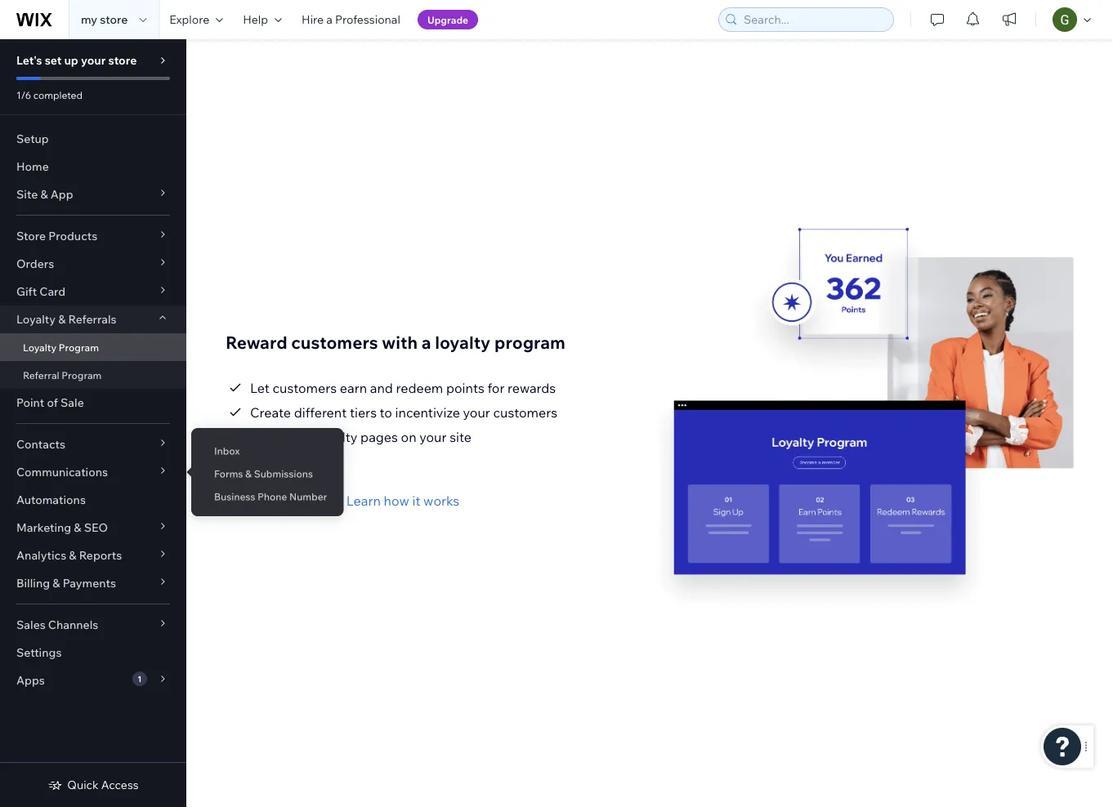 Task type: vqa. For each thing, say whether or not it's contained in the screenshot.
right /
no



Task type: locate. For each thing, give the bounding box(es) containing it.
1 vertical spatial loyalty
[[318, 429, 358, 446]]

let
[[250, 380, 270, 397]]

& for analytics
[[69, 549, 76, 563]]

point
[[16, 396, 44, 410]]

rewards
[[508, 380, 556, 397]]

& left seo
[[74, 521, 81, 535]]

Search... field
[[739, 8, 889, 31]]

&
[[40, 187, 48, 202], [58, 312, 66, 327], [74, 521, 81, 535], [69, 549, 76, 563], [53, 576, 60, 591]]

customers up "different"
[[273, 380, 337, 397]]

a inside hire a professional link
[[326, 12, 333, 27]]

0 vertical spatial loyalty
[[16, 312, 56, 327]]

help
[[243, 12, 268, 27]]

loyalty
[[16, 312, 56, 327], [23, 341, 57, 354]]

1 vertical spatial program
[[62, 369, 102, 381]]

program
[[59, 341, 99, 354], [62, 369, 102, 381]]

1 horizontal spatial loyalty
[[435, 332, 491, 353]]

upgrade
[[427, 13, 469, 26]]

loyalty inside dropdown button
[[16, 312, 56, 327]]

a
[[326, 12, 333, 27], [422, 332, 431, 353]]

incentivize
[[395, 405, 460, 421]]

loyalty program link
[[0, 334, 186, 361]]

0 horizontal spatial loyalty
[[318, 429, 358, 446]]

access
[[101, 778, 139, 793]]

& right billing
[[53, 576, 60, 591]]

point of sale
[[16, 396, 84, 410]]

loyalty inside let customers earn and redeem points for rewards create different tiers to incentivize your customers customize loyalty pages on your site
[[318, 429, 358, 446]]

1 vertical spatial loyalty
[[23, 341, 57, 354]]

1 vertical spatial your
[[463, 405, 490, 421]]

1/6 completed
[[16, 89, 83, 101]]

0 horizontal spatial a
[[326, 12, 333, 27]]

1 vertical spatial store
[[108, 53, 137, 67]]

& inside popup button
[[40, 187, 48, 202]]

store products
[[16, 229, 97, 243]]

how
[[384, 493, 409, 509]]

start now button
[[226, 486, 327, 516]]

1
[[138, 674, 142, 684]]

0 vertical spatial program
[[59, 341, 99, 354]]

my
[[81, 12, 97, 27]]

store right my
[[100, 12, 128, 27]]

help button
[[233, 0, 292, 39]]

marketing & seo button
[[0, 514, 186, 542]]

a right hire
[[326, 12, 333, 27]]

marketing & seo
[[16, 521, 108, 535]]

2 horizontal spatial your
[[463, 405, 490, 421]]

0 vertical spatial customers
[[291, 332, 378, 353]]

& for marketing
[[74, 521, 81, 535]]

points
[[446, 380, 485, 397]]

program for referral program
[[62, 369, 102, 381]]

earn
[[340, 380, 367, 397]]

learn how it works
[[346, 493, 460, 509]]

sale
[[61, 396, 84, 410]]

marketing
[[16, 521, 71, 535]]

0 vertical spatial loyalty
[[435, 332, 491, 353]]

home link
[[0, 153, 186, 181]]

customize
[[250, 429, 315, 446]]

customers for let
[[273, 380, 337, 397]]

& right site
[[40, 187, 48, 202]]

1 vertical spatial customers
[[273, 380, 337, 397]]

communications
[[16, 465, 108, 479]]

explore
[[169, 12, 209, 27]]

reward customers with a loyalty program
[[226, 332, 566, 353]]

customers up earn
[[291, 332, 378, 353]]

1 horizontal spatial your
[[420, 429, 447, 446]]

a right with
[[422, 332, 431, 353]]

0 horizontal spatial your
[[81, 53, 106, 67]]

program up sale
[[62, 369, 102, 381]]

with
[[382, 332, 418, 353]]

loyalty up points
[[435, 332, 491, 353]]

program down loyalty & referrals
[[59, 341, 99, 354]]

referral
[[23, 369, 59, 381]]

1 horizontal spatial a
[[422, 332, 431, 353]]

& inside popup button
[[53, 576, 60, 591]]

store
[[100, 12, 128, 27], [108, 53, 137, 67]]

& left reports at the bottom of the page
[[69, 549, 76, 563]]

quick access button
[[48, 778, 139, 793]]

gift card
[[16, 285, 66, 299]]

0 vertical spatial a
[[326, 12, 333, 27]]

your down points
[[463, 405, 490, 421]]

& for loyalty
[[58, 312, 66, 327]]

& up loyalty program
[[58, 312, 66, 327]]

sales channels
[[16, 618, 98, 632]]

loyalty down "different"
[[318, 429, 358, 446]]

customers down 'rewards'
[[493, 405, 558, 421]]

0 vertical spatial your
[[81, 53, 106, 67]]

site
[[16, 187, 38, 202]]

your right up
[[81, 53, 106, 67]]

loyalty
[[435, 332, 491, 353], [318, 429, 358, 446]]

reward
[[226, 332, 287, 353]]

referrals
[[68, 312, 117, 327]]

loyalty down gift card
[[16, 312, 56, 327]]

store down my store
[[108, 53, 137, 67]]

your
[[81, 53, 106, 67], [463, 405, 490, 421], [420, 429, 447, 446]]

store products button
[[0, 222, 186, 250]]

& for billing
[[53, 576, 60, 591]]

loyalty for loyalty program
[[23, 341, 57, 354]]

orders button
[[0, 250, 186, 278]]

let's
[[16, 53, 42, 67]]

loyalty up referral
[[23, 341, 57, 354]]

your right on on the bottom left of the page
[[420, 429, 447, 446]]

program
[[495, 332, 566, 353]]

upgrade button
[[418, 10, 478, 29]]

quick access
[[67, 778, 139, 793]]

setup link
[[0, 125, 186, 153]]



Task type: describe. For each thing, give the bounding box(es) containing it.
different
[[294, 405, 347, 421]]

settings
[[16, 646, 62, 660]]

apps
[[16, 674, 45, 688]]

automations
[[16, 493, 86, 507]]

it
[[412, 493, 421, 509]]

seo
[[84, 521, 108, 535]]

reports
[[79, 549, 122, 563]]

let's set up your store
[[16, 53, 137, 67]]

billing
[[16, 576, 50, 591]]

gift card button
[[0, 278, 186, 306]]

to
[[380, 405, 392, 421]]

site & app button
[[0, 181, 186, 208]]

works
[[424, 493, 460, 509]]

hire a professional link
[[292, 0, 410, 39]]

& for site
[[40, 187, 48, 202]]

on
[[401, 429, 417, 446]]

analytics & reports button
[[0, 542, 186, 570]]

1/6
[[16, 89, 31, 101]]

tiers
[[350, 405, 377, 421]]

contacts
[[16, 437, 65, 452]]

start
[[245, 493, 276, 509]]

1 vertical spatial a
[[422, 332, 431, 353]]

analytics
[[16, 549, 66, 563]]

referral program link
[[0, 361, 186, 389]]

loyalty for loyalty & referrals
[[16, 312, 56, 327]]

site & app
[[16, 187, 73, 202]]

gift
[[16, 285, 37, 299]]

learn how it works link
[[346, 491, 460, 511]]

site
[[450, 429, 472, 446]]

loyalty & referrals button
[[0, 306, 186, 334]]

professional
[[335, 12, 400, 27]]

let customers earn and redeem points for rewards create different tiers to incentivize your customers customize loyalty pages on your site
[[250, 380, 558, 446]]

products
[[48, 229, 97, 243]]

automations link
[[0, 486, 186, 514]]

customers for reward
[[291, 332, 378, 353]]

card
[[39, 285, 66, 299]]

create
[[250, 405, 291, 421]]

0 vertical spatial store
[[100, 12, 128, 27]]

settings link
[[0, 639, 186, 667]]

store
[[16, 229, 46, 243]]

loyalty & referrals
[[16, 312, 117, 327]]

start now
[[245, 493, 307, 509]]

payments
[[63, 576, 116, 591]]

sales channels button
[[0, 612, 186, 639]]

orders
[[16, 257, 54, 271]]

sidebar element
[[0, 39, 186, 808]]

referral program
[[23, 369, 102, 381]]

channels
[[48, 618, 98, 632]]

app
[[50, 187, 73, 202]]

sales
[[16, 618, 46, 632]]

for
[[488, 380, 505, 397]]

completed
[[33, 89, 83, 101]]

hire a professional
[[302, 12, 400, 27]]

billing & payments
[[16, 576, 116, 591]]

program for loyalty program
[[59, 341, 99, 354]]

hire
[[302, 12, 324, 27]]

redeem
[[396, 380, 443, 397]]

learn
[[346, 493, 381, 509]]

2 vertical spatial your
[[420, 429, 447, 446]]

point of sale link
[[0, 389, 186, 417]]

of
[[47, 396, 58, 410]]

pages
[[361, 429, 398, 446]]

communications button
[[0, 459, 186, 486]]

2 vertical spatial customers
[[493, 405, 558, 421]]

up
[[64, 53, 78, 67]]

analytics & reports
[[16, 549, 122, 563]]

now
[[279, 493, 307, 509]]

quick
[[67, 778, 99, 793]]

store inside sidebar element
[[108, 53, 137, 67]]

set
[[45, 53, 62, 67]]

and
[[370, 380, 393, 397]]

billing & payments button
[[0, 570, 186, 598]]

loyalty program
[[23, 341, 99, 354]]

your inside sidebar element
[[81, 53, 106, 67]]

home
[[16, 159, 49, 174]]

setup
[[16, 132, 49, 146]]



